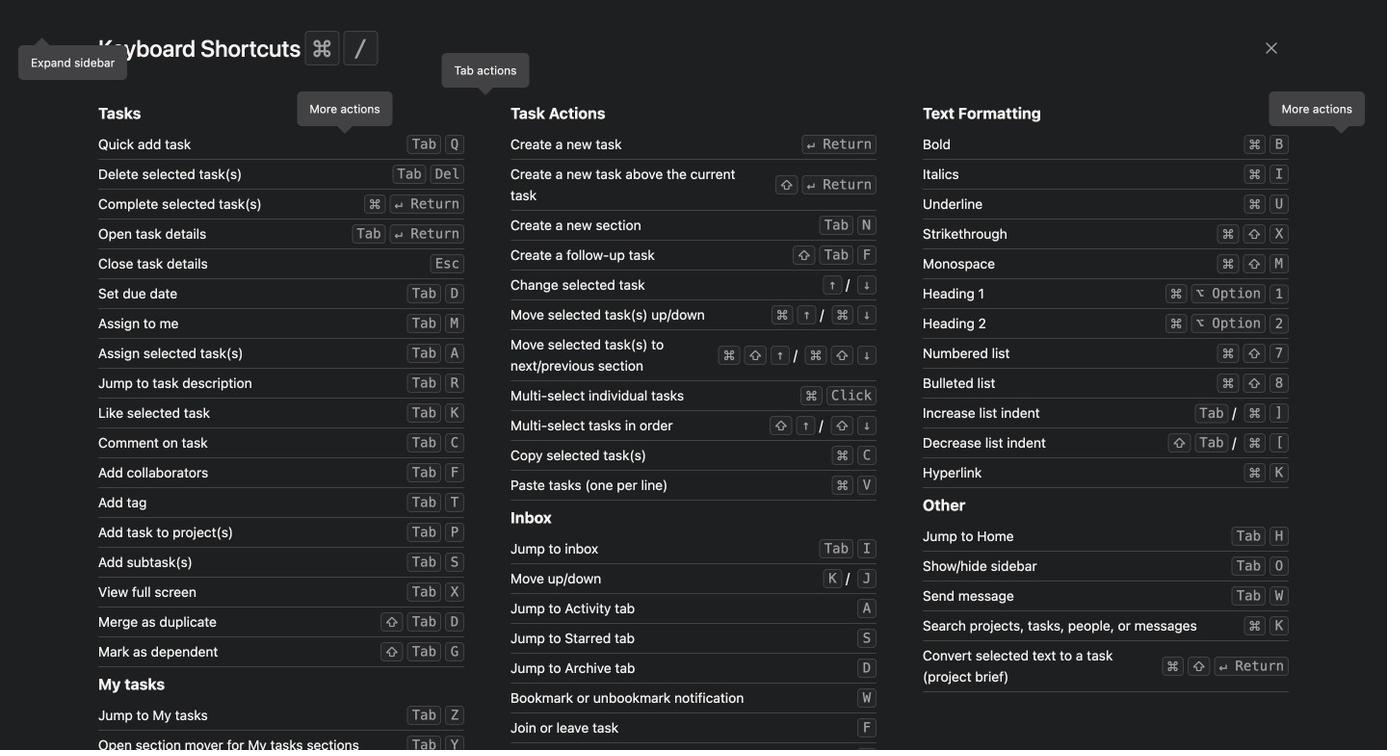 Task type: describe. For each thing, give the bounding box(es) containing it.
2 collapse task list for this group image from the top
[[337, 446, 353, 461]]

[example] find venue for holiday party cell
[[308, 670, 856, 706]]

task name text field inside [example] find venue for holiday party cell
[[380, 679, 629, 698]]

[example] finalize budget cell
[[308, 478, 856, 513]]

[example] evaluate new email marketing platform cell
[[308, 512, 856, 548]]

mark complete image
[[356, 484, 380, 507]]

task name text field for the [example] finalize budget "cell"
[[380, 486, 551, 505]]

task name text field for [example] approve campaign copy cell
[[380, 644, 606, 663]]

header next steps tree grid
[[308, 636, 1387, 741]]

line_and_symbols image
[[337, 65, 353, 80]]

collapse task list for this group image for header next steps tree grid
[[337, 604, 353, 619]]

header planning tree grid
[[308, 354, 1387, 425]]



Task type: vqa. For each thing, say whether or not it's contained in the screenshot.
third Task name text field from the bottom of the page
yes



Task type: locate. For each thing, give the bounding box(es) containing it.
Mark complete checkbox
[[356, 484, 380, 507]]

1 vertical spatial collapse task list for this group image
[[337, 604, 353, 619]]

row
[[308, 175, 1387, 211], [331, 210, 1364, 212], [308, 265, 1387, 301], [308, 389, 1387, 425], [308, 478, 1387, 513], [308, 512, 1387, 548], [308, 547, 1387, 583], [308, 636, 1387, 671], [308, 670, 1387, 706], [308, 705, 1387, 741]]

1 vertical spatial collapse task list for this group image
[[337, 446, 353, 461]]

1 collapse task list for this group image from the top
[[337, 233, 353, 249]]

task name text field inside [example] approve campaign copy cell
[[380, 644, 606, 663]]

task name text field for the [example] evaluate new email marketing platform cell
[[380, 521, 696, 540]]

header milestones tree grid
[[308, 478, 1387, 583]]

task name text field inside the [example] finalize budget "cell"
[[380, 486, 551, 505]]

4 task name text field from the top
[[380, 679, 629, 698]]

collapse task list for this group image
[[337, 233, 353, 249], [337, 446, 353, 461]]

collapse task list for this group image for header planning tree grid
[[337, 323, 353, 338]]

Task name text field
[[380, 486, 551, 505], [380, 521, 696, 540], [380, 644, 606, 663], [380, 679, 629, 698]]

[example] approve campaign copy cell
[[308, 636, 856, 671]]

close this dialog image
[[1264, 40, 1279, 56]]

collapse task list for this group image
[[337, 323, 353, 338], [337, 604, 353, 619]]

3 task name text field from the top
[[380, 644, 606, 663]]

0 vertical spatial collapse task list for this group image
[[337, 323, 353, 338]]

2 collapse task list for this group image from the top
[[337, 604, 353, 619]]

None text field
[[366, 59, 632, 86]]

tooltip
[[19, 40, 126, 79], [443, 54, 528, 92], [298, 92, 392, 131], [1270, 92, 1364, 131]]

1 task name text field from the top
[[380, 486, 551, 505]]

1 collapse task list for this group image from the top
[[337, 323, 353, 338]]

2 task name text field from the top
[[380, 521, 696, 540]]

0 vertical spatial collapse task list for this group image
[[337, 233, 353, 249]]

task name text field inside the [example] evaluate new email marketing platform cell
[[380, 521, 696, 540]]



